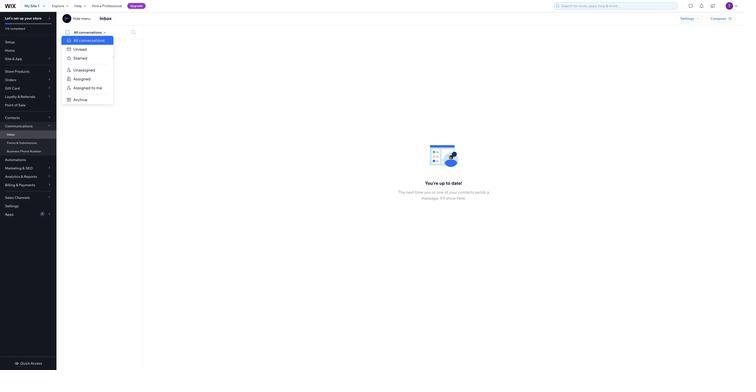 Task type: locate. For each thing, give the bounding box(es) containing it.
site
[[30, 4, 37, 8], [5, 57, 11, 61]]

settings link
[[0, 202, 57, 211]]

& for site
[[12, 57, 15, 61]]

number
[[30, 150, 41, 153]]

0 horizontal spatial of
[[14, 103, 18, 108]]

& right the loyalty
[[18, 95, 20, 99]]

& inside popup button
[[18, 95, 20, 99]]

orders button
[[0, 76, 57, 84]]

0 horizontal spatial up
[[19, 16, 24, 21]]

1 horizontal spatial a
[[487, 190, 490, 195]]

to left me
[[92, 86, 95, 90]]

1 vertical spatial up
[[440, 181, 445, 186]]

1 vertical spatial your
[[449, 190, 458, 195]]

a inside the next time you or one of your contacts sends a message, it'll show here.
[[487, 190, 490, 195]]

site right my
[[30, 4, 37, 8]]

0 horizontal spatial settings
[[5, 204, 19, 209]]

a
[[100, 4, 102, 8], [487, 190, 490, 195]]

assigned
[[73, 77, 91, 82], [73, 86, 91, 90]]

assigned to me
[[73, 86, 102, 90]]

site down home
[[5, 57, 11, 61]]

& for marketing
[[22, 166, 25, 171]]

1 down settings link
[[42, 213, 43, 216]]

1 horizontal spatial your
[[449, 190, 458, 195]]

0 vertical spatial to
[[92, 86, 95, 90]]

a right sends
[[487, 190, 490, 195]]

compose
[[711, 16, 727, 21]]

it'll
[[440, 196, 446, 201]]

of left sale
[[14, 103, 18, 108]]

1 vertical spatial assigned
[[73, 86, 91, 90]]

1 vertical spatial all conversations
[[73, 38, 105, 43]]

all down hide
[[74, 30, 78, 35]]

your inside the next time you or one of your contacts sends a message, it'll show here.
[[449, 190, 458, 195]]

1 horizontal spatial of
[[445, 190, 449, 195]]

1 right my
[[38, 4, 39, 8]]

loyalty & referrals
[[5, 95, 35, 99]]

all conversations
[[74, 30, 102, 35], [73, 38, 105, 43]]

inbox up forms
[[7, 133, 15, 137]]

& right billing
[[16, 183, 18, 188]]

list box containing all conversations
[[61, 36, 114, 104]]

you're up to date!
[[425, 181, 463, 186]]

business phone number link
[[0, 148, 57, 156]]

point
[[5, 103, 13, 108]]

conversations right no
[[91, 55, 114, 59]]

home link
[[0, 46, 57, 55]]

assigned down unassigned
[[73, 77, 91, 82]]

1 vertical spatial inbox
[[7, 133, 15, 137]]

& inside "popup button"
[[12, 57, 15, 61]]

1 vertical spatial of
[[445, 190, 449, 195]]

access
[[31, 362, 42, 366]]

setup link
[[0, 38, 57, 46]]

your left store
[[25, 16, 32, 21]]

inbox
[[100, 16, 112, 21], [7, 133, 15, 137]]

you're
[[425, 181, 439, 186]]

hide
[[73, 16, 81, 21]]

0 horizontal spatial to
[[92, 86, 95, 90]]

all conversations up all conversations option
[[74, 30, 102, 35]]

settings inside button
[[681, 16, 695, 21]]

your up show
[[449, 190, 458, 195]]

a right hire
[[100, 4, 102, 8]]

one
[[437, 190, 444, 195]]

loyalty & referrals button
[[0, 93, 57, 101]]

0 vertical spatial up
[[19, 16, 24, 21]]

business phone number
[[7, 150, 41, 153]]

1/6 completed
[[5, 27, 25, 30]]

1 vertical spatial all
[[73, 38, 78, 43]]

site & app button
[[0, 55, 57, 63]]

contacts
[[5, 116, 20, 120]]

products
[[15, 69, 30, 74]]

1 vertical spatial site
[[5, 57, 11, 61]]

& inside 'popup button'
[[21, 175, 23, 179]]

1 horizontal spatial settings
[[681, 16, 695, 21]]

0 vertical spatial of
[[14, 103, 18, 108]]

1 vertical spatial conversations
[[79, 38, 105, 43]]

to
[[92, 86, 95, 90], [446, 181, 451, 186]]

conversations
[[79, 30, 102, 35], [79, 38, 105, 43], [91, 55, 114, 59]]

of inside sidebar element
[[14, 103, 18, 108]]

all up the unread
[[73, 38, 78, 43]]

1 horizontal spatial to
[[446, 181, 451, 186]]

list box
[[61, 36, 114, 104]]

gift
[[5, 86, 11, 91]]

0 horizontal spatial site
[[5, 57, 11, 61]]

home
[[5, 48, 15, 53]]

conversations inside option
[[79, 38, 105, 43]]

business
[[7, 150, 19, 153]]

0 vertical spatial 1
[[38, 4, 39, 8]]

submissions
[[19, 141, 37, 145]]

all conversations up the unread
[[73, 38, 105, 43]]

analytics & reports button
[[0, 173, 57, 181]]

marketing & seo
[[5, 166, 33, 171]]

unassigned
[[73, 68, 95, 73]]

card
[[12, 86, 20, 91]]

all conversations option
[[61, 36, 114, 45]]

0 horizontal spatial your
[[25, 16, 32, 21]]

0 vertical spatial assigned
[[73, 77, 91, 82]]

0 vertical spatial a
[[100, 4, 102, 8]]

conversations up all conversations option
[[79, 30, 102, 35]]

let's
[[5, 16, 13, 21]]

inbox inside inbox link
[[7, 133, 15, 137]]

inbox down hire a professional link
[[100, 16, 112, 21]]

1 horizontal spatial 1
[[42, 213, 43, 216]]

& left reports
[[21, 175, 23, 179]]

assigned up archive
[[73, 86, 91, 90]]

2 assigned from the top
[[73, 86, 91, 90]]

point of sale
[[5, 103, 25, 108]]

& left seo
[[22, 166, 25, 171]]

of right one on the bottom right
[[445, 190, 449, 195]]

& right forms
[[16, 141, 18, 145]]

settings inside sidebar element
[[5, 204, 19, 209]]

hide menu button down help
[[62, 14, 91, 23]]

up up one on the bottom right
[[440, 181, 445, 186]]

payments
[[19, 183, 35, 188]]

conversations up the unread
[[79, 38, 105, 43]]

& left app
[[12, 57, 15, 61]]

0 vertical spatial inbox
[[100, 16, 112, 21]]

or
[[432, 190, 436, 195]]

automations link
[[0, 156, 57, 164]]

up
[[19, 16, 24, 21], [440, 181, 445, 186]]

to left date!
[[446, 181, 451, 186]]

store products
[[5, 69, 30, 74]]

hide menu button
[[62, 14, 91, 23], [73, 16, 91, 21]]

contacts
[[459, 190, 475, 195]]

1 vertical spatial a
[[487, 190, 490, 195]]

0 vertical spatial site
[[30, 4, 37, 8]]

up right the set
[[19, 16, 24, 21]]

marketing & seo button
[[0, 164, 57, 173]]

0 vertical spatial your
[[25, 16, 32, 21]]

0 vertical spatial settings
[[681, 16, 695, 21]]

1 vertical spatial 1
[[42, 213, 43, 216]]

1/6
[[5, 27, 9, 30]]

gift card
[[5, 86, 20, 91]]

hire a professional link
[[89, 0, 125, 12]]

1 vertical spatial settings
[[5, 204, 19, 209]]

date!
[[452, 181, 463, 186]]

here.
[[457, 196, 466, 201]]

completed
[[10, 27, 25, 30]]

0 horizontal spatial inbox
[[7, 133, 15, 137]]

None checkbox
[[63, 29, 74, 35]]

seo
[[25, 166, 33, 171]]

1 horizontal spatial site
[[30, 4, 37, 8]]

of inside the next time you or one of your contacts sends a message, it'll show here.
[[445, 190, 449, 195]]

referrals
[[21, 95, 35, 99]]

1 assigned from the top
[[73, 77, 91, 82]]



Task type: describe. For each thing, give the bounding box(es) containing it.
settings for settings button
[[681, 16, 695, 21]]

forms
[[7, 141, 16, 145]]

analytics & reports
[[5, 175, 37, 179]]

all conversations inside option
[[73, 38, 105, 43]]

archive
[[73, 97, 87, 102]]

sends
[[475, 190, 486, 195]]

billing
[[5, 183, 15, 188]]

hide menu
[[73, 16, 91, 21]]

the
[[398, 190, 405, 195]]

up inside sidebar element
[[19, 16, 24, 21]]

reports
[[24, 175, 37, 179]]

show
[[447, 196, 456, 201]]

1 horizontal spatial inbox
[[100, 16, 112, 21]]

unread
[[73, 47, 87, 52]]

orders
[[5, 78, 16, 82]]

1 horizontal spatial up
[[440, 181, 445, 186]]

store products button
[[0, 67, 57, 76]]

hire
[[92, 4, 99, 8]]

marketing
[[5, 166, 22, 171]]

1 inside sidebar element
[[42, 213, 43, 216]]

quick access button
[[14, 362, 42, 366]]

0 horizontal spatial a
[[100, 4, 102, 8]]

store
[[33, 16, 41, 21]]

sales channels
[[5, 196, 30, 200]]

site inside "popup button"
[[5, 57, 11, 61]]

loyalty
[[5, 95, 17, 99]]

store
[[5, 69, 14, 74]]

set
[[14, 16, 19, 21]]

hide menu button down help button
[[73, 16, 91, 21]]

0 vertical spatial conversations
[[79, 30, 102, 35]]

me
[[96, 86, 102, 90]]

phone
[[20, 150, 29, 153]]

billing & payments button
[[0, 181, 57, 190]]

0 vertical spatial all conversations
[[74, 30, 102, 35]]

hire a professional
[[92, 4, 122, 8]]

& for loyalty
[[18, 95, 20, 99]]

my
[[25, 4, 30, 8]]

gift card button
[[0, 84, 57, 93]]

point of sale link
[[0, 101, 57, 110]]

no
[[85, 55, 90, 59]]

sales
[[5, 196, 14, 200]]

0 vertical spatial all
[[74, 30, 78, 35]]

0 horizontal spatial 1
[[38, 4, 39, 8]]

sales channels button
[[0, 194, 57, 202]]

inbox link
[[0, 131, 57, 139]]

apps
[[5, 213, 14, 217]]

let's set up your store
[[5, 16, 41, 21]]

1 vertical spatial to
[[446, 181, 451, 186]]

message,
[[422, 196, 439, 201]]

compose button
[[707, 15, 736, 22]]

analytics
[[5, 175, 20, 179]]

upgrade button
[[127, 3, 146, 9]]

billing & payments
[[5, 183, 35, 188]]

no conversations
[[85, 55, 114, 59]]

you
[[424, 190, 431, 195]]

my site 1
[[25, 4, 39, 8]]

help
[[74, 4, 82, 8]]

& for analytics
[[21, 175, 23, 179]]

explore
[[52, 4, 64, 8]]

upgrade
[[130, 4, 143, 8]]

& for forms
[[16, 141, 18, 145]]

forms & submissions link
[[0, 139, 57, 148]]

time
[[415, 190, 424, 195]]

professional
[[102, 4, 122, 8]]

communications button
[[0, 122, 57, 131]]

all inside option
[[73, 38, 78, 43]]

automations
[[5, 158, 26, 162]]

communications
[[5, 124, 33, 129]]

app
[[15, 57, 22, 61]]

Search for tools, apps, help & more... field
[[561, 2, 677, 9]]

site & app
[[5, 57, 22, 61]]

next
[[406, 190, 414, 195]]

assigned for assigned to me
[[73, 86, 91, 90]]

assigned for assigned
[[73, 77, 91, 82]]

& for billing
[[16, 183, 18, 188]]

settings button
[[677, 15, 704, 22]]

settings for settings link
[[5, 204, 19, 209]]

setup
[[5, 40, 15, 44]]

contacts button
[[0, 114, 57, 122]]

menu
[[81, 16, 91, 21]]

help button
[[71, 0, 89, 12]]

starred
[[73, 56, 87, 61]]

sale
[[18, 103, 25, 108]]

2 vertical spatial conversations
[[91, 55, 114, 59]]

your inside sidebar element
[[25, 16, 32, 21]]

sidebar element
[[0, 12, 57, 371]]

quick
[[20, 362, 30, 366]]

quick access
[[20, 362, 42, 366]]

channels
[[15, 196, 30, 200]]

forms & submissions
[[7, 141, 37, 145]]

the next time you or one of your contacts sends a message, it'll show here.
[[398, 190, 490, 201]]



Task type: vqa. For each thing, say whether or not it's contained in the screenshot.
the ( 1 )
no



